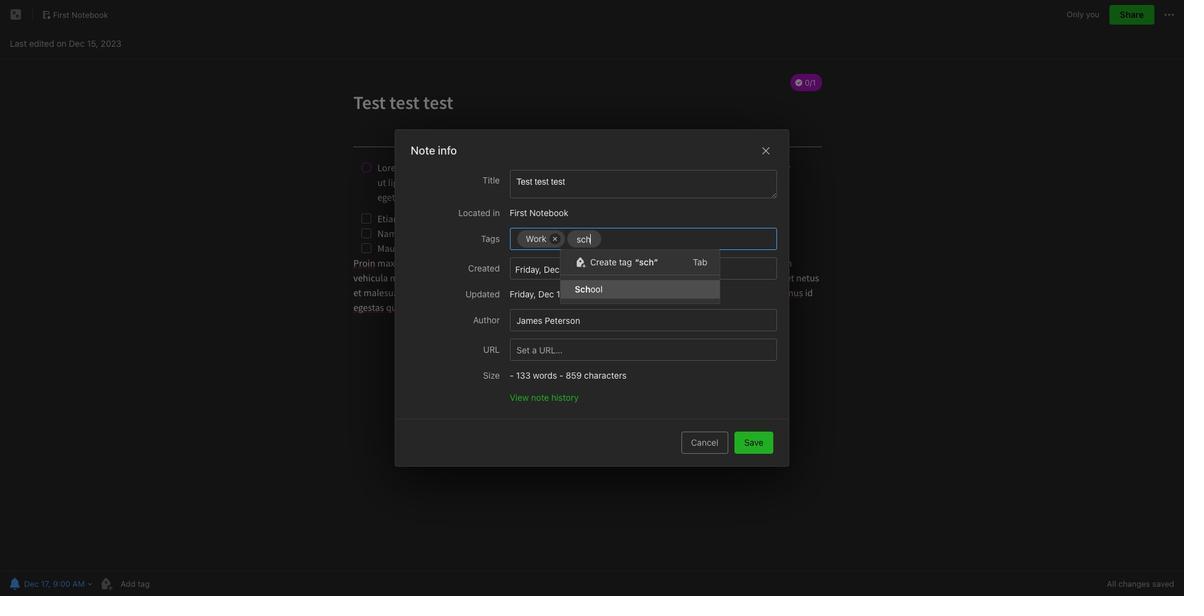 Task type: locate. For each thing, give the bounding box(es) containing it.
dec left the sch
[[538, 289, 554, 300]]

am
[[620, 264, 634, 275], [616, 289, 630, 300]]

2023,
[[576, 264, 599, 275], [570, 289, 593, 300]]

on
[[57, 38, 67, 48]]

friday, for friday, dec 15, 2023, 9:45 am
[[510, 289, 536, 300]]

1 vertical spatial friday,
[[510, 289, 536, 300]]

friday, down 'work'
[[515, 264, 541, 275]]

0 vertical spatial notebook
[[72, 10, 108, 19]]

author
[[473, 315, 500, 326]]

all
[[1107, 580, 1116, 590]]

1 horizontal spatial first
[[510, 208, 527, 218]]

15,
[[87, 38, 98, 48], [562, 264, 573, 275], [556, 289, 568, 300]]

sch
[[639, 257, 654, 268]]

first notebook up 'work'
[[510, 208, 568, 218]]

dec up friday, dec 15, 2023, 9:45 am
[[544, 264, 560, 275]]

- left 133
[[510, 371, 514, 381]]

1 vertical spatial am
[[616, 289, 630, 300]]

859
[[566, 371, 582, 381]]

sch ool
[[575, 284, 603, 295]]

1 vertical spatial dec
[[544, 264, 560, 275]]

first notebook up last edited on dec 15, 2023
[[53, 10, 108, 19]]

dec for friday, dec 15, 2023, 9:41 am
[[544, 264, 560, 275]]

1 horizontal spatial first notebook
[[510, 208, 568, 218]]

0 vertical spatial first
[[53, 10, 69, 19]]

1 vertical spatial notebook
[[529, 208, 568, 218]]

9:41
[[601, 264, 618, 275]]

save
[[744, 438, 763, 448]]

0 vertical spatial friday,
[[515, 264, 541, 275]]

cancel
[[691, 438, 718, 448]]

Set an Author… text field
[[515, 310, 771, 331]]

friday,
[[515, 264, 541, 275], [510, 289, 536, 300]]

15, for friday, dec 15, 2023, 9:41 am
[[562, 264, 573, 275]]

Untitled text field
[[515, 176, 776, 198]]

15, up friday, dec 15, 2023, 9:45 am
[[562, 264, 573, 275]]

notebook
[[72, 10, 108, 19], [529, 208, 568, 218]]

0 vertical spatial am
[[620, 264, 634, 275]]

tooltip
[[1112, 30, 1181, 54]]

am inside 'field'
[[620, 264, 634, 275]]

first notebook inside button
[[53, 10, 108, 19]]

title
[[483, 175, 500, 186]]

history
[[551, 393, 579, 403]]

collapse note image
[[9, 7, 23, 22]]

0 horizontal spatial first notebook
[[53, 10, 108, 19]]

0 vertical spatial 2023,
[[576, 264, 599, 275]]

0 horizontal spatial -
[[510, 371, 514, 381]]

15, left the sch
[[556, 289, 568, 300]]

first up on
[[53, 10, 69, 19]]

first right in
[[510, 208, 527, 218]]

Created field
[[510, 258, 777, 280]]

2 vertical spatial 15,
[[556, 289, 568, 300]]

view
[[510, 393, 529, 403]]

133
[[516, 371, 531, 381]]

1 vertical spatial first notebook
[[510, 208, 568, 218]]

friday, dec 15, 2023, 9:45 am button
[[510, 287, 777, 302]]

am right 9:45
[[616, 289, 630, 300]]

15, left 2023
[[87, 38, 98, 48]]

2023
[[101, 38, 122, 48]]

close image
[[759, 144, 773, 159]]

-
[[510, 371, 514, 381], [559, 371, 563, 381]]

url
[[483, 345, 500, 355]]

first
[[53, 10, 69, 19], [510, 208, 527, 218]]

dec
[[69, 38, 85, 48], [544, 264, 560, 275], [538, 289, 554, 300]]

dec for friday, dec 15, 2023, 9:45 am
[[538, 289, 554, 300]]

0 vertical spatial 15,
[[87, 38, 98, 48]]

1 vertical spatial 15,
[[562, 264, 573, 275]]

last edited on dec 15, 2023
[[10, 38, 122, 48]]

located in
[[458, 208, 500, 218]]

1 horizontal spatial notebook
[[529, 208, 568, 218]]

tag
[[619, 257, 632, 268]]

0 vertical spatial first notebook
[[53, 10, 108, 19]]

edited
[[29, 38, 54, 48]]

tab
[[693, 257, 707, 268]]

2023, for 9:45
[[570, 289, 593, 300]]

2 vertical spatial dec
[[538, 289, 554, 300]]

friday, right updated
[[510, 289, 536, 300]]

notebook up work button
[[529, 208, 568, 218]]

note info
[[411, 144, 457, 157]]

15, inside 'field'
[[562, 264, 573, 275]]

only
[[1067, 9, 1084, 19]]

am right 9:41
[[620, 264, 634, 275]]

0 horizontal spatial notebook
[[72, 10, 108, 19]]

- left the 859
[[559, 371, 563, 381]]

dec inside 'field'
[[544, 264, 560, 275]]

all changes saved
[[1107, 580, 1174, 590]]

share
[[1120, 9, 1144, 20]]

0 horizontal spatial first
[[53, 10, 69, 19]]

first inside button
[[53, 10, 69, 19]]

2023, inside friday, dec 15, 2023, 9:45 am button
[[570, 289, 593, 300]]

friday, inside 'field'
[[515, 264, 541, 275]]

in
[[493, 208, 500, 218]]

2023, inside the friday, dec 15, 2023, 9:41 am button
[[576, 264, 599, 275]]

0 vertical spatial dec
[[69, 38, 85, 48]]

1 vertical spatial 2023,
[[570, 289, 593, 300]]

dec right on
[[69, 38, 85, 48]]

sch
[[575, 284, 590, 295]]

first notebook
[[53, 10, 108, 19], [510, 208, 568, 218]]

1 horizontal spatial -
[[559, 371, 563, 381]]

notebook up 2023
[[72, 10, 108, 19]]



Task type: describe. For each thing, give the bounding box(es) containing it.
updated
[[465, 289, 500, 300]]

15, inside note window element
[[87, 38, 98, 48]]

work
[[526, 234, 546, 244]]

1 - from the left
[[510, 371, 514, 381]]

located
[[458, 208, 491, 218]]

ool
[[590, 284, 603, 295]]

1 vertical spatial first
[[510, 208, 527, 218]]

words
[[533, 371, 557, 381]]

create tag
[[590, 257, 632, 268]]

characters
[[584, 371, 627, 381]]

- 133 words - 859 characters
[[510, 371, 627, 381]]

last
[[10, 38, 27, 48]]

friday, dec 15, 2023, 9:45 am
[[510, 289, 630, 300]]

first notebook button
[[38, 6, 112, 23]]

note
[[411, 144, 435, 157]]

Set a URL… text field
[[515, 340, 771, 361]]

am for friday, dec 15, 2023, 9:45 am
[[616, 289, 630, 300]]

note
[[531, 393, 549, 403]]

info
[[438, 144, 457, 157]]

friday, dec 15, 2023, 9:41 am button
[[515, 262, 771, 275]]

you
[[1086, 9, 1100, 19]]

add tag image
[[98, 577, 113, 592]]

share button
[[1109, 5, 1154, 25]]

view note history
[[510, 393, 579, 403]]

work button
[[517, 231, 565, 248]]

save button
[[734, 432, 773, 455]]

15, for friday, dec 15, 2023, 9:45 am
[[556, 289, 568, 300]]

tags
[[481, 234, 500, 244]]

note window element
[[0, 0, 1184, 597]]

only you
[[1067, 9, 1100, 19]]

9:45
[[595, 289, 614, 300]]

saved
[[1152, 580, 1174, 590]]

create
[[590, 257, 617, 268]]

created
[[468, 263, 500, 274]]

friday, dec 15, 2023, 9:41 am
[[515, 264, 634, 275]]

friday, for friday, dec 15, 2023, 9:41 am
[[515, 264, 541, 275]]

Note Editor text field
[[0, 59, 1184, 572]]

cancel button
[[681, 432, 728, 455]]

am for friday, dec 15, 2023, 9:41 am
[[620, 264, 634, 275]]

dec inside note window element
[[69, 38, 85, 48]]

size
[[483, 371, 500, 381]]

changes
[[1118, 580, 1150, 590]]

2 - from the left
[[559, 371, 563, 381]]

view note history button
[[510, 391, 579, 404]]

2023, for 9:41
[[576, 264, 599, 275]]

notebook inside first notebook button
[[72, 10, 108, 19]]

Add tag field
[[575, 233, 593, 245]]



Task type: vqa. For each thing, say whether or not it's contained in the screenshot.
Create tag
yes



